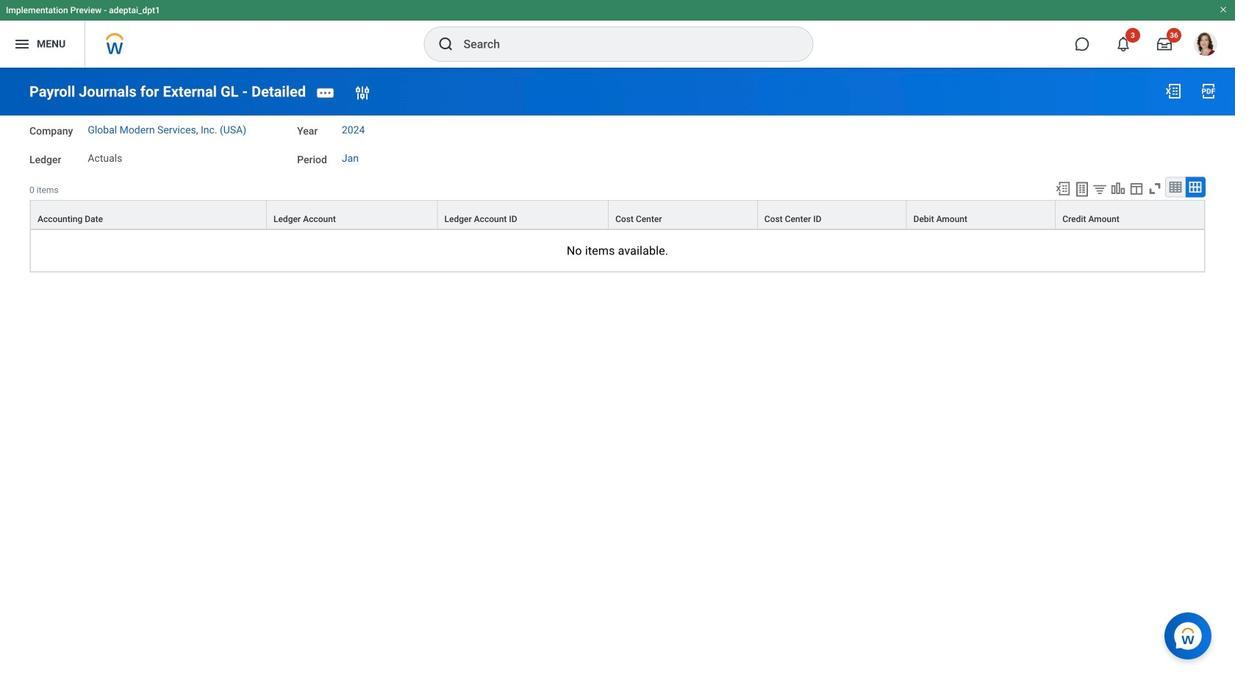 Task type: describe. For each thing, give the bounding box(es) containing it.
select to filter grid data image
[[1092, 181, 1108, 197]]

notifications large image
[[1116, 37, 1131, 51]]

view printable version (pdf) image
[[1200, 82, 1218, 100]]

export to worksheets image
[[1074, 181, 1091, 198]]

justify image
[[13, 35, 31, 53]]

expand table image
[[1188, 180, 1203, 195]]

actuals element
[[88, 153, 122, 164]]



Task type: locate. For each thing, give the bounding box(es) containing it.
1 vertical spatial export to excel image
[[1055, 181, 1071, 197]]

0 horizontal spatial export to excel image
[[1055, 181, 1071, 197]]

toolbar
[[1049, 177, 1206, 200]]

click to view/edit grid preferences image
[[1129, 181, 1145, 197]]

row
[[30, 200, 1205, 229]]

banner
[[0, 0, 1235, 68]]

fullscreen image
[[1147, 181, 1163, 197]]

0 vertical spatial export to excel image
[[1165, 82, 1182, 100]]

Search Workday  search field
[[464, 28, 783, 60]]

profile logan mcneil image
[[1194, 32, 1218, 59]]

table image
[[1168, 180, 1183, 195]]

1 horizontal spatial export to excel image
[[1165, 82, 1182, 100]]

export to excel image for export to worksheets image
[[1055, 181, 1071, 197]]

export to excel image left export to worksheets image
[[1055, 181, 1071, 197]]

export to excel image left view printable version (pdf) icon
[[1165, 82, 1182, 100]]

main content
[[0, 68, 1235, 286]]

export to excel image
[[1165, 82, 1182, 100], [1055, 181, 1071, 197]]

inbox large image
[[1157, 37, 1172, 51]]

search image
[[437, 35, 455, 53]]

payroll journals for external gl - detailed - expand/collapse chart image
[[1110, 181, 1126, 197]]

close environment banner image
[[1219, 5, 1228, 14]]

export to excel image for view printable version (pdf) icon
[[1165, 82, 1182, 100]]

change selection image
[[354, 84, 371, 102]]



Task type: vqa. For each thing, say whether or not it's contained in the screenshot.
location icon related to first chevron down image from left
no



